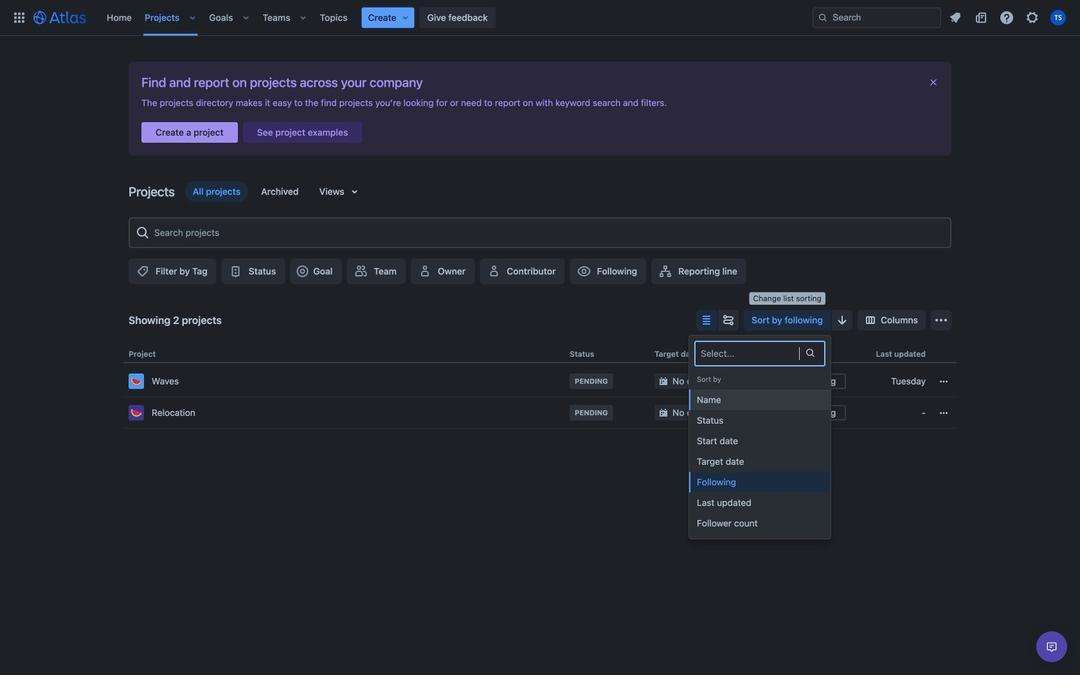 Task type: vqa. For each thing, say whether or not it's contained in the screenshot.
notifications "icon"
yes



Task type: describe. For each thing, give the bounding box(es) containing it.
display as timeline image
[[721, 312, 736, 328]]

status image
[[228, 264, 243, 279]]

top element
[[8, 0, 813, 36]]

close banner image
[[928, 77, 939, 87]]

help image
[[999, 10, 1014, 25]]

notifications image
[[948, 10, 963, 25]]

following image
[[576, 264, 592, 279]]

open intercom messenger image
[[1044, 639, 1059, 654]]

switch to... image
[[12, 10, 27, 25]]



Task type: locate. For each thing, give the bounding box(es) containing it.
Search projects field
[[150, 221, 945, 244]]

None text field
[[701, 347, 703, 360]]

Search field
[[813, 7, 941, 28]]

search projects image
[[135, 225, 150, 240]]

reverse sort order image
[[834, 312, 850, 328]]

banner
[[0, 0, 1080, 36]]

more options image
[[933, 312, 949, 328]]

tag image
[[135, 264, 150, 279]]

display as list image
[[699, 312, 714, 328]]

account image
[[1050, 10, 1066, 25]]

tooltip
[[749, 292, 825, 305]]

search image
[[818, 13, 828, 23]]

None search field
[[813, 7, 941, 28]]

open image
[[802, 345, 818, 360]]

settings image
[[1025, 10, 1040, 25]]



